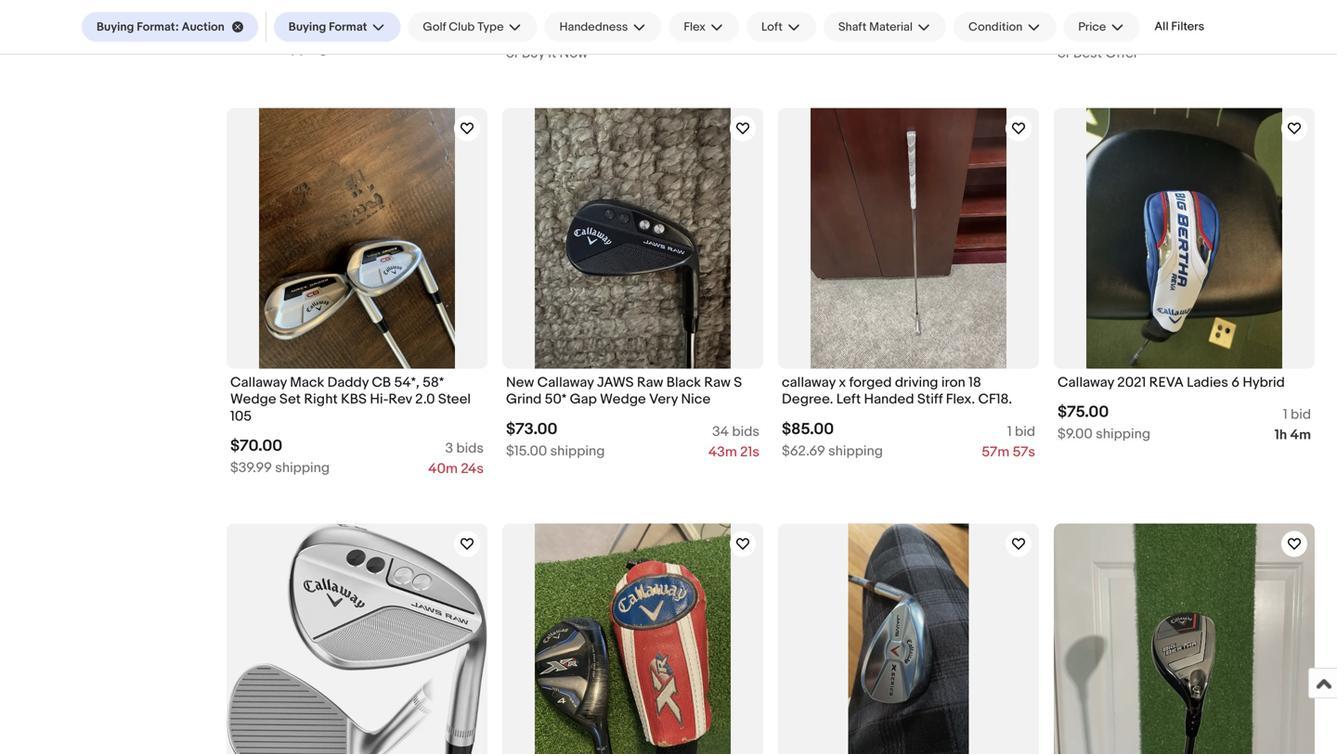 Task type: locate. For each thing, give the bounding box(es) containing it.
or
[[506, 45, 519, 62], [1058, 45, 1070, 62]]

iron
[[941, 375, 965, 391]]

50*
[[545, 392, 567, 408]]

1 up 57m 57s
[[1007, 424, 1012, 440]]

driving
[[895, 375, 938, 391]]

0 horizontal spatial buying
[[97, 20, 134, 34]]

1 horizontal spatial buying
[[289, 20, 326, 34]]

2 or from the left
[[1058, 45, 1070, 62]]

$62.69
[[782, 443, 825, 460]]

1 vertical spatial 3
[[445, 441, 453, 457]]

1 horizontal spatial 1
[[1283, 407, 1288, 424]]

loft button
[[746, 12, 816, 42]]

wedge up 105
[[230, 392, 276, 408]]

hi-
[[370, 392, 389, 408]]

price
[[1078, 20, 1106, 34]]

or left buy
[[506, 45, 519, 62]]

1 or from the left
[[506, 45, 519, 62]]

1 wedge from the left
[[230, 392, 276, 408]]

forged
[[849, 375, 892, 391]]

19m
[[441, 41, 465, 58]]

or inside 20m 53s or buy it now
[[506, 45, 519, 62]]

buying inside 'dropdown button'
[[289, 20, 326, 34]]

shipping down the $75.00
[[1096, 426, 1150, 443]]

bids up '26s'
[[1008, 4, 1035, 21]]

wedge down 'jaws'
[[600, 392, 646, 408]]

1 inside 1 bid $62.69 shipping
[[1007, 424, 1012, 440]]

material
[[869, 20, 913, 34]]

bids up '24s'
[[456, 441, 484, 457]]

buying format: auction
[[97, 20, 225, 34]]

26m
[[982, 25, 1010, 41]]

1 bid $62.69 shipping
[[782, 424, 1035, 460]]

all filters button
[[1147, 12, 1212, 41]]

handedness
[[559, 20, 628, 34]]

callaway 416864642237 golf hybrid image
[[535, 524, 731, 755]]

buying format button
[[274, 12, 401, 42]]

1 inside "1 bid $9.00 shipping"
[[1283, 407, 1288, 424]]

bid for $85.00
[[1015, 424, 1035, 440]]

$61.00
[[782, 0, 830, 20]]

buying
[[97, 20, 134, 34], [289, 20, 326, 34]]

34
[[712, 424, 729, 440]]

0 horizontal spatial 3
[[445, 441, 453, 457]]

buying left format:
[[97, 20, 134, 34]]

1 horizontal spatial callaway
[[537, 375, 594, 391]]

callaway 2021 reva ladies 6 hybrid link
[[1058, 375, 1311, 396]]

format:
[[137, 20, 179, 34]]

buying for buying format
[[289, 20, 326, 34]]

shipping inside "1 bid $9.00 shipping"
[[1096, 426, 1150, 443]]

$99.34
[[506, 24, 549, 40]]

$300.00
[[506, 0, 569, 20]]

$35.00
[[1058, 0, 1110, 20]]

callaway jaws x series 60° 13 wedge graphite fujikura 95st shaft left handed 35" image
[[848, 524, 969, 755]]

4m
[[1290, 427, 1311, 444]]

$39.99
[[782, 24, 823, 40], [230, 460, 272, 477]]

jaws
[[597, 375, 634, 391]]

callaway up the $75.00
[[1058, 375, 1114, 391]]

20m 53s or buy it now
[[506, 25, 760, 62]]

callaway
[[782, 375, 836, 391]]

bid up the "4m"
[[1291, 407, 1311, 424]]

best
[[1073, 45, 1102, 62]]

bids for $73.00
[[732, 424, 760, 440]]

daddy
[[327, 375, 369, 391]]

now
[[559, 45, 588, 62]]

1 for $75.00
[[1283, 407, 1288, 424]]

19m 5s
[[441, 41, 484, 58]]

cf18.
[[978, 392, 1012, 408]]

2 wedge from the left
[[600, 392, 646, 408]]

1 horizontal spatial or
[[1058, 45, 1070, 62]]

1 up "1h"
[[1283, 407, 1288, 424]]

shipping up offer
[[1105, 24, 1160, 40]]

0 for 0 bids $19.00 shipping
[[444, 21, 453, 38]]

1h 4m
[[1275, 427, 1311, 444]]

1 horizontal spatial 3
[[997, 4, 1005, 21]]

$39.99 down $61.00
[[782, 24, 823, 40]]

or left best
[[1058, 45, 1070, 62]]

1
[[1283, 407, 1288, 424], [1007, 424, 1012, 440]]

callaway for $70.00
[[230, 375, 287, 391]]

filters
[[1171, 19, 1204, 34]]

bids for $79.00
[[456, 21, 484, 38]]

0 horizontal spatial 3 bids $39.99 shipping
[[230, 441, 484, 477]]

1 horizontal spatial bid
[[1291, 407, 1311, 424]]

26m 26s
[[982, 25, 1035, 41]]

20m
[[705, 25, 733, 41]]

right
[[304, 392, 338, 408]]

0 horizontal spatial raw
[[637, 375, 663, 391]]

shipping up now
[[552, 24, 606, 40]]

3 bids $39.99 shipping
[[782, 4, 1035, 40], [230, 441, 484, 477]]

2 callaway from the left
[[537, 375, 594, 391]]

callaway up set
[[230, 375, 287, 391]]

buying format
[[289, 20, 367, 34]]

condition button
[[954, 12, 1056, 42]]

buying left format
[[289, 20, 326, 34]]

bid up 57s
[[1015, 424, 1035, 440]]

0 inside the 0 bids $19.00 shipping
[[444, 21, 453, 38]]

2 buying from the left
[[289, 20, 326, 34]]

1 horizontal spatial wedge
[[600, 392, 646, 408]]

1 callaway from the left
[[230, 375, 287, 391]]

bids up 53s
[[732, 4, 760, 21]]

0 horizontal spatial callaway
[[230, 375, 287, 391]]

wedge inside callaway mack daddy cb 54*, 58* wedge set right kbs hi-rev 2.0 steel 105
[[230, 392, 276, 408]]

it
[[548, 45, 556, 62]]

shipping
[[552, 24, 606, 40], [827, 24, 881, 40], [1105, 24, 1160, 40], [273, 41, 328, 57], [1096, 426, 1150, 443], [550, 443, 605, 460], [828, 443, 883, 460], [275, 460, 330, 477]]

shaft
[[838, 20, 867, 34]]

0 vertical spatial 3 bids $39.99 shipping
[[782, 4, 1035, 40]]

0 horizontal spatial 0
[[444, 21, 453, 38]]

$22.20
[[1058, 24, 1102, 40]]

shipping right "$62.69"
[[828, 443, 883, 460]]

callaway
[[230, 375, 287, 391], [537, 375, 594, 391], [1058, 375, 1114, 391]]

0 horizontal spatial 1
[[1007, 424, 1012, 440]]

1 raw from the left
[[637, 375, 663, 391]]

$70.00
[[230, 437, 282, 456]]

loft
[[761, 20, 783, 34]]

callaway up 50*
[[537, 375, 594, 391]]

callaway mack daddy cb 54*, 58* wedge set right kbs hi-rev 2.0 steel 105 link
[[230, 375, 484, 430]]

1 bid $9.00 shipping
[[1058, 407, 1311, 443]]

shipping inside 34 bids $15.00 shipping
[[550, 443, 605, 460]]

buying format: auction link
[[82, 12, 258, 42]]

6
[[1231, 375, 1239, 391]]

bid for $75.00
[[1291, 407, 1311, 424]]

shipping down $70.00 at left
[[275, 460, 330, 477]]

0 horizontal spatial $39.99
[[230, 460, 272, 477]]

3 up 40m at the left of page
[[445, 441, 453, 457]]

callaway inside callaway mack daddy cb 54*, 58* wedge set right kbs hi-rev 2.0 steel 105
[[230, 375, 287, 391]]

callaway for $75.00
[[1058, 375, 1114, 391]]

0 horizontal spatial or
[[506, 45, 519, 62]]

bids
[[732, 4, 760, 21], [1008, 4, 1035, 21], [456, 21, 484, 38], [732, 424, 760, 440], [456, 441, 484, 457]]

3 callaway from the left
[[1058, 375, 1114, 391]]

1 for $85.00
[[1007, 424, 1012, 440]]

$75.00
[[1058, 403, 1109, 423]]

bid inside 1 bid $62.69 shipping
[[1015, 424, 1035, 440]]

26s
[[1013, 25, 1035, 41]]

hybrid
[[1243, 375, 1285, 391]]

auction
[[182, 20, 225, 34]]

shipping inside 1 bid $62.69 shipping
[[828, 443, 883, 460]]

$19.00
[[230, 41, 270, 57]]

club
[[449, 20, 475, 34]]

18
[[968, 375, 981, 391]]

$39.99 down $70.00 at left
[[230, 460, 272, 477]]

0 inside 0 bids $99.34 shipping
[[720, 4, 729, 21]]

0 up 19m at the top left of page
[[444, 21, 453, 38]]

0 horizontal spatial bid
[[1015, 424, 1035, 440]]

3 up the "26m"
[[997, 4, 1005, 21]]

1 horizontal spatial raw
[[704, 375, 731, 391]]

1 horizontal spatial $39.99
[[782, 24, 823, 40]]

2 horizontal spatial callaway
[[1058, 375, 1114, 391]]

bids inside 34 bids $15.00 shipping
[[732, 424, 760, 440]]

all filters
[[1154, 19, 1204, 34]]

shipping down buying format
[[273, 41, 328, 57]]

1 horizontal spatial 0
[[720, 4, 729, 21]]

format
[[329, 20, 367, 34]]

very
[[649, 392, 678, 408]]

raw up "very"
[[637, 375, 663, 391]]

bids inside the 0 bids $19.00 shipping
[[456, 21, 484, 38]]

bids up 5s
[[456, 21, 484, 38]]

bid inside "1 bid $9.00 shipping"
[[1291, 407, 1311, 424]]

2.0
[[415, 392, 435, 408]]

1 buying from the left
[[97, 20, 134, 34]]

0 horizontal spatial wedge
[[230, 392, 276, 408]]

raw
[[637, 375, 663, 391], [704, 375, 731, 391]]

new callaway jaws raw black raw s grind 50* gap wedge very nice
[[506, 375, 742, 408]]

or inside $35.00 $22.20 shipping or best offer
[[1058, 45, 1070, 62]]

buy
[[522, 45, 545, 62]]

bids up 21s
[[732, 424, 760, 440]]

nice
[[681, 392, 711, 408]]

shipping down '$73.00'
[[550, 443, 605, 460]]

handed
[[864, 392, 914, 408]]

0 up 20m
[[720, 4, 729, 21]]

57s
[[1013, 444, 1035, 461]]

callaway jaws raw wedge 54° image
[[227, 524, 487, 755]]

53s
[[737, 25, 760, 41]]

raw left the s
[[704, 375, 731, 391]]



Task type: vqa. For each thing, say whether or not it's contained in the screenshot.
the 3 to the left
yes



Task type: describe. For each thing, give the bounding box(es) containing it.
callaway x forged driving iron 18 degree. left handed stiff flex. cf18. link
[[782, 375, 1035, 413]]

set
[[279, 392, 301, 408]]

new
[[506, 375, 534, 391]]

flex
[[684, 20, 706, 34]]

40m 24s
[[428, 461, 484, 478]]

ladies
[[1187, 375, 1228, 391]]

golf club type
[[423, 20, 504, 34]]

5s
[[469, 41, 484, 58]]

58*
[[423, 375, 444, 391]]

57m 57s
[[982, 444, 1035, 461]]

1 horizontal spatial 3 bids $39.99 shipping
[[782, 4, 1035, 40]]

all
[[1154, 19, 1169, 34]]

new callaway jaws raw black raw s grind 50* gap wedge very nice link
[[506, 375, 760, 413]]

0 bids $19.00 shipping
[[230, 21, 484, 57]]

new callaway jaws raw black raw s grind 50* gap wedge very nice image
[[535, 108, 731, 369]]

callaway mack daddy cb 54*, 58* wedge set right kbs hi-rev 2.0 steel 105
[[230, 375, 471, 425]]

callaway 2021 reva ladies 6 hybrid
[[1058, 375, 1285, 391]]

43m 21s
[[708, 444, 760, 461]]

gap
[[570, 392, 597, 408]]

s
[[734, 375, 742, 391]]

handedness button
[[545, 12, 661, 42]]

shipping inside 0 bids $99.34 shipping
[[552, 24, 606, 40]]

steel
[[438, 392, 471, 408]]

2021
[[1117, 375, 1146, 391]]

$15.00
[[506, 443, 547, 460]]

type
[[477, 20, 504, 34]]

price button
[[1063, 12, 1140, 42]]

callaway x forged driving iron 18 degree. left handed stiff flex. cf18. image
[[811, 108, 1006, 369]]

1h
[[1275, 427, 1287, 444]]

105
[[230, 408, 252, 425]]

cb
[[372, 375, 391, 391]]

reva
[[1149, 375, 1184, 391]]

shaft material button
[[823, 12, 946, 42]]

21s
[[740, 444, 760, 461]]

$73.00
[[506, 420, 558, 440]]

shaft material
[[838, 20, 913, 34]]

0 vertical spatial 3
[[997, 4, 1005, 21]]

57m
[[982, 444, 1009, 461]]

callaway mack daddy cb 54*, 58* wedge set right kbs hi-rev 2.0 steel 105 image
[[259, 108, 455, 369]]

1 vertical spatial 3 bids $39.99 shipping
[[230, 441, 484, 477]]

1 vertical spatial $39.99
[[230, 460, 272, 477]]

34 bids $15.00 shipping
[[506, 424, 760, 460]]

offer
[[1105, 45, 1138, 62]]

rev
[[389, 392, 412, 408]]

2023 callaway big bertha 23' hybrid #5 24* / rch 65g senior-flex - demo grip image
[[1054, 524, 1315, 755]]

grind
[[506, 392, 542, 408]]

$9.00
[[1058, 426, 1093, 443]]

callaway inside the "new callaway jaws raw black raw s grind 50* gap wedge very nice"
[[537, 375, 594, 391]]

black
[[666, 375, 701, 391]]

golf
[[423, 20, 446, 34]]

2 raw from the left
[[704, 375, 731, 391]]

shipping inside the 0 bids $19.00 shipping
[[273, 41, 328, 57]]

buying for buying format: auction
[[97, 20, 134, 34]]

golf club type button
[[408, 12, 537, 42]]

degree.
[[782, 392, 833, 408]]

callaway x forged driving iron 18 degree. left handed stiff flex. cf18.
[[782, 375, 1012, 408]]

stiff
[[917, 392, 943, 408]]

kbs
[[341, 392, 367, 408]]

shipping inside $35.00 $22.20 shipping or best offer
[[1105, 24, 1160, 40]]

left
[[836, 392, 861, 408]]

54*,
[[394, 375, 419, 391]]

43m
[[708, 444, 737, 461]]

bids for $70.00
[[456, 441, 484, 457]]

flex button
[[669, 12, 739, 42]]

condition
[[968, 20, 1023, 34]]

wedge inside the "new callaway jaws raw black raw s grind 50* gap wedge very nice"
[[600, 392, 646, 408]]

callaway 2021 reva ladies 6 hybrid image
[[1086, 108, 1282, 369]]

$35.00 $22.20 shipping or best offer
[[1058, 0, 1160, 62]]

bids inside 0 bids $99.34 shipping
[[732, 4, 760, 21]]

0 for 0 bids $99.34 shipping
[[720, 4, 729, 21]]

0 vertical spatial $39.99
[[782, 24, 823, 40]]

shipping down $61.00
[[827, 24, 881, 40]]

0 bids $99.34 shipping
[[506, 4, 760, 40]]

x
[[839, 375, 846, 391]]



